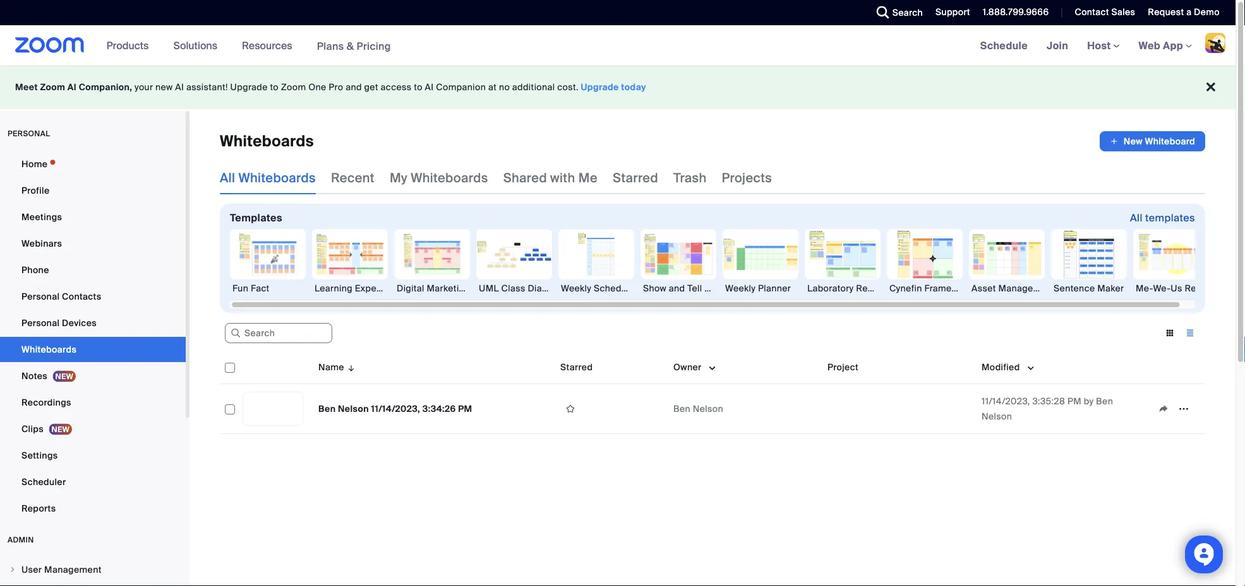 Task type: describe. For each thing, give the bounding box(es) containing it.
share image
[[1154, 404, 1174, 415]]

host button
[[1088, 39, 1120, 52]]

asset management
[[972, 283, 1056, 294]]

request
[[1148, 6, 1184, 18]]

home link
[[0, 152, 186, 177]]

digital marketing canvas button
[[394, 229, 504, 295]]

digital marketing canvas element
[[394, 282, 504, 295]]

products button
[[107, 25, 154, 66]]

thumbnail of ben nelson 11/14/2023, 3:34:26 pm image
[[243, 393, 303, 426]]

weekly schedule button
[[559, 229, 635, 295]]

plans & pricing
[[317, 39, 391, 53]]

show and tell with a twist element
[[641, 282, 754, 295]]

sales
[[1112, 6, 1136, 18]]

canvas for learning experience canvas
[[406, 283, 438, 294]]

new
[[1124, 136, 1143, 147]]

phone
[[21, 264, 49, 276]]

learning experience canvas element
[[312, 282, 438, 295]]

notes
[[21, 371, 47, 382]]

fact
[[251, 283, 270, 294]]

me-we-us retrospective
[[1136, 283, 1245, 294]]

digital
[[397, 283, 424, 294]]

add image
[[1110, 135, 1119, 148]]

user
[[21, 565, 42, 576]]

0 horizontal spatial pm
[[458, 403, 472, 415]]

fun fact button
[[230, 229, 306, 295]]

laboratory report button
[[805, 229, 886, 295]]

11/14/2023, inside 11/14/2023, 3:35:28 pm by ben nelson
[[982, 396, 1030, 408]]

meetings navigation
[[971, 25, 1236, 67]]

owner
[[674, 362, 702, 373]]

schedule inside "button"
[[594, 283, 635, 294]]

all templates
[[1130, 211, 1195, 225]]

management for asset management
[[999, 283, 1056, 294]]

diagram
[[528, 283, 564, 294]]

show
[[643, 283, 667, 294]]

pro
[[329, 82, 343, 93]]

application containing name
[[220, 351, 1215, 444]]

learning
[[315, 283, 353, 294]]

meet
[[15, 82, 38, 93]]

twist
[[732, 283, 754, 294]]

phone link
[[0, 258, 186, 283]]

asset management element
[[969, 282, 1056, 295]]

sentence
[[1054, 283, 1095, 294]]

weekly for weekly planner
[[725, 283, 756, 294]]

devices
[[62, 318, 97, 329]]

11/14/2023, 3:35:28 pm by ben nelson
[[982, 396, 1113, 423]]

sentence maker
[[1054, 283, 1124, 294]]

weekly planner element
[[723, 282, 799, 295]]

project
[[828, 362, 859, 373]]

personal contacts link
[[0, 284, 186, 310]]

fun fact
[[233, 283, 270, 294]]

all for all whiteboards
[[220, 170, 235, 186]]

my
[[390, 170, 408, 186]]

cynefin framework element
[[887, 282, 972, 295]]

clips link
[[0, 417, 186, 442]]

learning experience canvas
[[315, 283, 438, 294]]

resources
[[242, 39, 292, 52]]

ben nelson 11/14/2023, 3:34:26 pm
[[318, 403, 472, 415]]

management for user management
[[44, 565, 102, 576]]

ben for ben nelson
[[674, 403, 691, 415]]

maker
[[1098, 283, 1124, 294]]

one
[[308, 82, 326, 93]]

1.888.799.9666
[[983, 6, 1049, 18]]

cost.
[[557, 82, 579, 93]]

search
[[893, 7, 923, 18]]

digital marketing canvas
[[397, 283, 504, 294]]

plans
[[317, 39, 344, 53]]

profile
[[21, 185, 50, 197]]

user management menu item
[[0, 559, 186, 583]]

uml class diagram
[[479, 283, 564, 294]]

me
[[579, 170, 598, 186]]

pm inside 11/14/2023, 3:35:28 pm by ben nelson
[[1068, 396, 1082, 408]]

web app
[[1139, 39, 1183, 52]]

reports link
[[0, 497, 186, 522]]

1 zoom from the left
[[40, 82, 65, 93]]

resources button
[[242, 25, 298, 66]]

starred inside application
[[560, 362, 593, 373]]

get
[[364, 82, 378, 93]]

new
[[155, 82, 173, 93]]

2 zoom from the left
[[281, 82, 306, 93]]

request a demo
[[1148, 6, 1220, 18]]

whiteboards application
[[220, 131, 1206, 152]]

recordings link
[[0, 390, 186, 416]]

3:35:28
[[1033, 396, 1065, 408]]

webinars link
[[0, 231, 186, 257]]

upgrade today link
[[581, 82, 646, 93]]

canvas for digital marketing canvas
[[472, 283, 504, 294]]

whiteboards right my
[[411, 170, 488, 186]]

1.888.799.9666 button up schedule link
[[983, 6, 1049, 18]]

uml class diagram button
[[476, 229, 564, 295]]

host
[[1088, 39, 1114, 52]]

2 ai from the left
[[175, 82, 184, 93]]

nelson inside 11/14/2023, 3:35:28 pm by ben nelson
[[982, 411, 1012, 423]]

experience
[[355, 283, 404, 294]]

weekly schedule element
[[559, 282, 635, 295]]

cynefin framework button
[[887, 229, 972, 295]]

scheduler link
[[0, 470, 186, 495]]

admin menu menu
[[0, 559, 186, 587]]

webinars
[[21, 238, 62, 250]]

personal devices link
[[0, 311, 186, 336]]

personal for personal contacts
[[21, 291, 60, 303]]

cynefin framework
[[890, 283, 972, 294]]

personal for personal devices
[[21, 318, 60, 329]]

retrospective
[[1185, 283, 1245, 294]]

click to star the whiteboard ben nelson 11/14/2023, 3:34:26 pm image
[[560, 404, 581, 415]]

personal contacts
[[21, 291, 101, 303]]

no
[[499, 82, 510, 93]]

Search text field
[[225, 324, 332, 344]]

notes link
[[0, 364, 186, 389]]

uml
[[479, 283, 499, 294]]

more options for ben nelson 11/14/2023, 3:34:26 pm image
[[1174, 404, 1194, 415]]

1 to from the left
[[270, 82, 279, 93]]

meetings link
[[0, 205, 186, 230]]

all for all templates
[[1130, 211, 1143, 225]]

profile link
[[0, 178, 186, 203]]

arrow down image
[[344, 360, 356, 375]]

today
[[621, 82, 646, 93]]



Task type: vqa. For each thing, say whether or not it's contained in the screenshot.
Digital
yes



Task type: locate. For each thing, give the bounding box(es) containing it.
personal menu menu
[[0, 152, 186, 523]]

by
[[1084, 396, 1094, 408]]

and inside button
[[669, 283, 685, 294]]

right image
[[9, 567, 16, 574]]

management
[[999, 283, 1056, 294], [44, 565, 102, 576]]

starred up click to star the whiteboard ben nelson 11/14/2023, 3:34:26 pm icon
[[560, 362, 593, 373]]

nelson down modified
[[982, 411, 1012, 423]]

with left me
[[550, 170, 575, 186]]

all
[[220, 170, 235, 186], [1130, 211, 1143, 225]]

1 horizontal spatial upgrade
[[581, 82, 619, 93]]

ben
[[1096, 396, 1113, 408], [318, 403, 336, 415], [674, 403, 691, 415]]

2 horizontal spatial nelson
[[982, 411, 1012, 423]]

0 horizontal spatial a
[[725, 283, 730, 294]]

show and tell with a twist
[[643, 283, 754, 294]]

0 horizontal spatial with
[[550, 170, 575, 186]]

modified
[[982, 362, 1020, 373]]

to down 'resources' dropdown button
[[270, 82, 279, 93]]

1 personal from the top
[[21, 291, 60, 303]]

web app button
[[1139, 39, 1192, 52]]

nelson down the owner
[[693, 403, 723, 415]]

with inside button
[[705, 283, 722, 294]]

0 vertical spatial and
[[346, 82, 362, 93]]

my whiteboards
[[390, 170, 488, 186]]

join
[[1047, 39, 1069, 52]]

assistant!
[[186, 82, 228, 93]]

0 horizontal spatial starred
[[560, 362, 593, 373]]

1 horizontal spatial pm
[[1068, 396, 1082, 408]]

whiteboards up all whiteboards
[[220, 132, 314, 151]]

to
[[270, 82, 279, 93], [414, 82, 423, 93]]

ben inside 11/14/2023, 3:35:28 pm by ben nelson
[[1096, 396, 1113, 408]]

with inside tabs of all whiteboard page tab list
[[550, 170, 575, 186]]

1 vertical spatial and
[[669, 283, 685, 294]]

upgrade down product information navigation
[[230, 82, 268, 93]]

personal inside 'personal contacts' link
[[21, 291, 60, 303]]

11/14/2023, left 3:34:26
[[371, 403, 420, 415]]

0 vertical spatial personal
[[21, 291, 60, 303]]

recent
[[331, 170, 375, 186]]

schedule down 1.888.799.9666
[[980, 39, 1028, 52]]

2 to from the left
[[414, 82, 423, 93]]

weekly planner
[[725, 283, 791, 294]]

pm right 3:34:26
[[458, 403, 472, 415]]

0 vertical spatial all
[[220, 170, 235, 186]]

2 horizontal spatial ai
[[425, 82, 434, 93]]

personal
[[8, 129, 50, 139]]

pm left by
[[1068, 396, 1082, 408]]

companion
[[436, 82, 486, 93]]

cynefin
[[890, 283, 922, 294]]

all up templates
[[220, 170, 235, 186]]

ben for ben nelson 11/14/2023, 3:34:26 pm
[[318, 403, 336, 415]]

2 horizontal spatial ben
[[1096, 396, 1113, 408]]

0 horizontal spatial schedule
[[594, 283, 635, 294]]

1 vertical spatial schedule
[[594, 283, 635, 294]]

1 horizontal spatial to
[[414, 82, 423, 93]]

0 horizontal spatial management
[[44, 565, 102, 576]]

personal devices
[[21, 318, 97, 329]]

schedule inside meetings navigation
[[980, 39, 1028, 52]]

a left twist
[[725, 283, 730, 294]]

1 horizontal spatial zoom
[[281, 82, 306, 93]]

new whiteboard button
[[1100, 131, 1206, 152]]

1 vertical spatial a
[[725, 283, 730, 294]]

additional
[[512, 82, 555, 93]]

management right user
[[44, 565, 102, 576]]

management inside button
[[999, 283, 1056, 294]]

whiteboards up templates
[[239, 170, 316, 186]]

and inside meet zoom ai companion, footer
[[346, 82, 362, 93]]

0 horizontal spatial all
[[220, 170, 235, 186]]

2 personal from the top
[[21, 318, 60, 329]]

ben right by
[[1096, 396, 1113, 408]]

ben down name
[[318, 403, 336, 415]]

product information navigation
[[97, 25, 401, 67]]

new whiteboard
[[1124, 136, 1195, 147]]

fun fact element
[[230, 282, 306, 295]]

whiteboards down personal devices
[[21, 344, 77, 356]]

profile picture image
[[1206, 33, 1226, 53]]

1 horizontal spatial 11/14/2023,
[[982, 396, 1030, 408]]

weekly planner button
[[723, 229, 799, 295]]

1 vertical spatial all
[[1130, 211, 1143, 225]]

1 ai from the left
[[67, 82, 76, 93]]

weekly for weekly schedule
[[561, 283, 592, 294]]

contacts
[[62, 291, 101, 303]]

projects
[[722, 170, 772, 186]]

1 horizontal spatial weekly
[[725, 283, 756, 294]]

menu item
[[0, 584, 186, 587]]

contact sales
[[1075, 6, 1136, 18]]

all left "templates"
[[1130, 211, 1143, 225]]

upgrade right cost. at the left top
[[581, 82, 619, 93]]

1 vertical spatial starred
[[560, 362, 593, 373]]

whiteboards link
[[0, 337, 186, 363]]

0 horizontal spatial nelson
[[338, 403, 369, 415]]

nelson down arrow down icon
[[338, 403, 369, 415]]

1 vertical spatial management
[[44, 565, 102, 576]]

a inside show and tell with a twist element
[[725, 283, 730, 294]]

app
[[1163, 39, 1183, 52]]

1 horizontal spatial management
[[999, 283, 1056, 294]]

0 horizontal spatial to
[[270, 82, 279, 93]]

11/14/2023, down modified
[[982, 396, 1030, 408]]

with right the tell
[[705, 283, 722, 294]]

support
[[936, 6, 970, 18]]

name
[[318, 362, 344, 373]]

trash
[[674, 170, 707, 186]]

1 upgrade from the left
[[230, 82, 268, 93]]

1 horizontal spatial ai
[[175, 82, 184, 93]]

and left the tell
[[669, 283, 685, 294]]

zoom right meet
[[40, 82, 65, 93]]

templates
[[1146, 211, 1195, 225]]

0 horizontal spatial zoom
[[40, 82, 65, 93]]

1 weekly from the left
[[561, 283, 592, 294]]

1 horizontal spatial all
[[1130, 211, 1143, 225]]

meet zoom ai companion, footer
[[0, 66, 1236, 109]]

with
[[550, 170, 575, 186], [705, 283, 722, 294]]

0 horizontal spatial upgrade
[[230, 82, 268, 93]]

zoom logo image
[[15, 37, 84, 53]]

ben down the owner
[[674, 403, 691, 415]]

1 horizontal spatial and
[[669, 283, 685, 294]]

ai left companion,
[[67, 82, 76, 93]]

personal
[[21, 291, 60, 303], [21, 318, 60, 329]]

pricing
[[357, 39, 391, 53]]

cell
[[823, 385, 977, 435]]

meet zoom ai companion, your new ai assistant! upgrade to zoom one pro and get access to ai companion at no additional cost. upgrade today
[[15, 82, 646, 93]]

0 horizontal spatial ben
[[318, 403, 336, 415]]

laboratory
[[808, 283, 854, 294]]

2 weekly from the left
[[725, 283, 756, 294]]

solutions
[[173, 39, 217, 52]]

1.888.799.9666 button up the join
[[974, 0, 1052, 25]]

0 vertical spatial starred
[[613, 170, 658, 186]]

a left demo
[[1187, 6, 1192, 18]]

2 upgrade from the left
[[581, 82, 619, 93]]

laboratory report
[[808, 283, 886, 294]]

tabs of all whiteboard page tab list
[[220, 162, 772, 195]]

reports
[[21, 503, 56, 515]]

grid mode, not selected image
[[1160, 328, 1180, 339]]

canvas inside button
[[406, 283, 438, 294]]

personal down phone
[[21, 291, 60, 303]]

planner
[[758, 283, 791, 294]]

1 horizontal spatial canvas
[[472, 283, 504, 294]]

sentence maker button
[[1051, 229, 1127, 295]]

fun
[[233, 283, 248, 294]]

all inside tab list
[[220, 170, 235, 186]]

all inside button
[[1130, 211, 1143, 225]]

templates
[[230, 211, 282, 225]]

nelson for ben nelson 11/14/2023, 3:34:26 pm
[[338, 403, 369, 415]]

search button
[[867, 0, 926, 25]]

0 horizontal spatial weekly
[[561, 283, 592, 294]]

2 canvas from the left
[[472, 283, 504, 294]]

ai right new
[[175, 82, 184, 93]]

personal inside personal devices link
[[21, 318, 60, 329]]

home
[[21, 158, 48, 170]]

0 horizontal spatial canvas
[[406, 283, 438, 294]]

management inside menu item
[[44, 565, 102, 576]]

framework
[[925, 283, 972, 294]]

products
[[107, 39, 149, 52]]

1 horizontal spatial ben
[[674, 403, 691, 415]]

sentence maker element
[[1051, 282, 1127, 295]]

weekly inside button
[[725, 283, 756, 294]]

pm
[[1068, 396, 1082, 408], [458, 403, 472, 415]]

meetings
[[21, 211, 62, 223]]

0 horizontal spatial 11/14/2023,
[[371, 403, 420, 415]]

and left get
[[346, 82, 362, 93]]

3 ai from the left
[[425, 82, 434, 93]]

1 horizontal spatial with
[[705, 283, 722, 294]]

me-we-us retrospective button
[[1134, 229, 1245, 295]]

banner
[[0, 25, 1236, 67]]

0 horizontal spatial ai
[[67, 82, 76, 93]]

1 horizontal spatial schedule
[[980, 39, 1028, 52]]

clips
[[21, 424, 44, 435]]

0 vertical spatial with
[[550, 170, 575, 186]]

whiteboards inside application
[[220, 132, 314, 151]]

schedule
[[980, 39, 1028, 52], [594, 283, 635, 294]]

1 vertical spatial with
[[705, 283, 722, 294]]

all whiteboards
[[220, 170, 316, 186]]

at
[[488, 82, 497, 93]]

upgrade
[[230, 82, 268, 93], [581, 82, 619, 93]]

whiteboards inside whiteboards link
[[21, 344, 77, 356]]

all templates button
[[1130, 208, 1195, 228]]

11/14/2023,
[[982, 396, 1030, 408], [371, 403, 420, 415]]

1 horizontal spatial starred
[[613, 170, 658, 186]]

1 horizontal spatial a
[[1187, 6, 1192, 18]]

0 horizontal spatial and
[[346, 82, 362, 93]]

plans & pricing link
[[317, 39, 391, 53], [317, 39, 391, 53]]

us
[[1171, 283, 1183, 294]]

weekly inside "button"
[[561, 283, 592, 294]]

uml class diagram element
[[476, 282, 564, 295]]

companion,
[[79, 82, 132, 93]]

starred right me
[[613, 170, 658, 186]]

application
[[220, 351, 1215, 444], [1154, 400, 1201, 419]]

nelson for ben nelson
[[693, 403, 723, 415]]

me-we-us retrospective element
[[1134, 282, 1245, 295]]

personal down the personal contacts
[[21, 318, 60, 329]]

1 horizontal spatial nelson
[[693, 403, 723, 415]]

0 vertical spatial management
[[999, 283, 1056, 294]]

weekly schedule
[[561, 283, 635, 294]]

support link
[[926, 0, 974, 25], [936, 6, 970, 18]]

your
[[135, 82, 153, 93]]

0 vertical spatial schedule
[[980, 39, 1028, 52]]

banner containing products
[[0, 25, 1236, 67]]

join link
[[1038, 25, 1078, 66]]

user management
[[21, 565, 102, 576]]

zoom left one
[[281, 82, 306, 93]]

learning experience canvas button
[[312, 229, 438, 295]]

ai left companion
[[425, 82, 434, 93]]

list mode, selected image
[[1180, 328, 1201, 339]]

canvas inside button
[[472, 283, 504, 294]]

asset management button
[[969, 229, 1056, 295]]

0 vertical spatial a
[[1187, 6, 1192, 18]]

request a demo link
[[1139, 0, 1236, 25], [1148, 6, 1220, 18]]

&
[[347, 39, 354, 53]]

management right asset
[[999, 283, 1056, 294]]

1 vertical spatial personal
[[21, 318, 60, 329]]

tell
[[688, 283, 702, 294]]

starred inside tabs of all whiteboard page tab list
[[613, 170, 658, 186]]

show and tell with a twist button
[[641, 229, 754, 295]]

1 canvas from the left
[[406, 283, 438, 294]]

to right access
[[414, 82, 423, 93]]

schedule left show
[[594, 283, 635, 294]]

laboratory report element
[[805, 282, 886, 295]]



